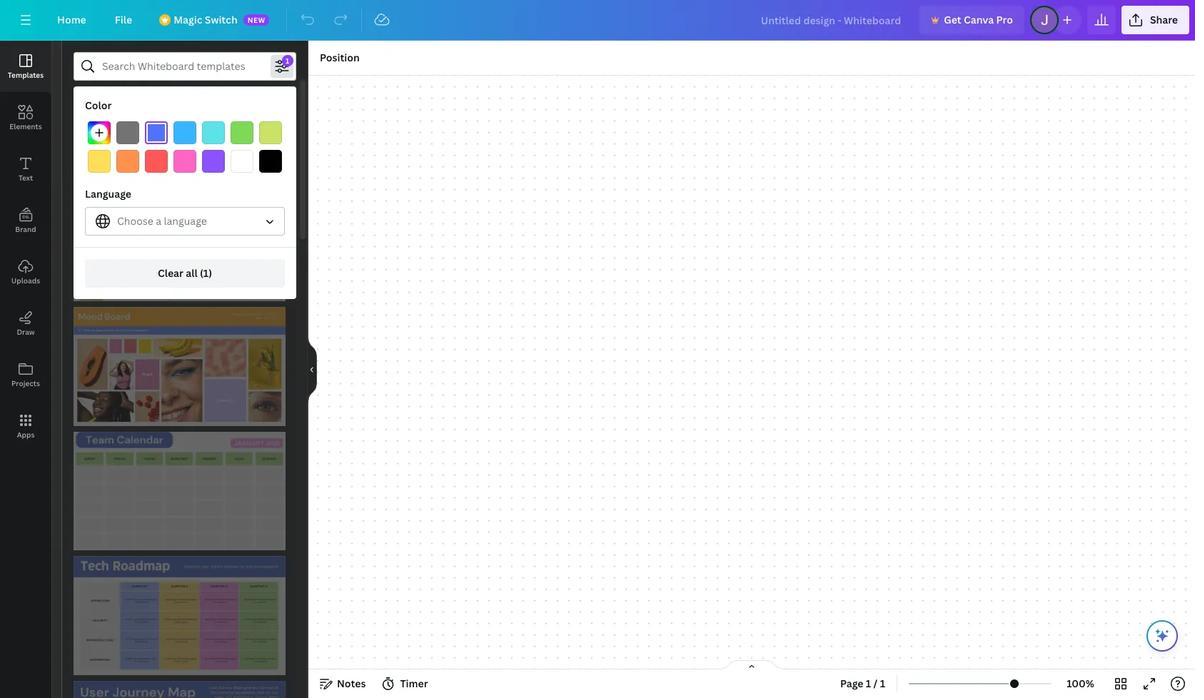 Task type: vqa. For each thing, say whether or not it's contained in the screenshot.
Search search field
no



Task type: locate. For each thing, give the bounding box(es) containing it.
(1)
[[200, 266, 212, 280]]

choose
[[117, 214, 153, 228]]

uploads
[[11, 276, 40, 286]]

yellow image
[[88, 150, 111, 173], [88, 150, 111, 173]]

white image
[[231, 150, 254, 173]]

Design title text field
[[750, 6, 914, 34]]

Royal blue button
[[145, 121, 168, 144]]

magic
[[174, 13, 203, 26]]

draw button
[[0, 298, 51, 349]]

black image
[[259, 150, 282, 173]]

lime image
[[259, 121, 282, 144]]

get canva pro
[[944, 13, 1014, 26]]

apps button
[[0, 401, 51, 452]]

magic switch
[[174, 13, 238, 26]]

coral red image
[[145, 150, 168, 173], [145, 150, 168, 173]]

draw
[[17, 327, 35, 337]]

light blue image
[[174, 121, 196, 144]]

Yellow button
[[88, 150, 111, 173]]

customer journey map brainstorm whiteboard in blue pink green grey spaced color blocks style image
[[74, 682, 286, 699]]

get left canva
[[944, 13, 962, 26]]

0 horizontal spatial 1
[[866, 677, 872, 691]]

get left 'our'
[[117, 153, 132, 165]]

White button
[[231, 150, 254, 173]]

language
[[85, 187, 131, 201]]

Orange button
[[116, 150, 139, 173]]

orange image
[[116, 150, 139, 173], [116, 150, 139, 173]]

main menu bar
[[0, 0, 1196, 41]]

0 horizontal spatial get
[[117, 153, 132, 165]]

before
[[117, 139, 150, 153]]

text button
[[0, 144, 51, 195]]

1
[[866, 677, 872, 691], [881, 677, 886, 691]]

timer button
[[377, 673, 434, 696]]

purple image
[[202, 150, 225, 173]]

1 horizontal spatial get
[[944, 13, 962, 26]]

100%
[[1067, 677, 1095, 691]]

tree
[[117, 96, 136, 110]]

canva
[[964, 13, 994, 26]]

side panel tab list
[[0, 41, 51, 452]]

add a new color image
[[88, 121, 111, 144]]

calendar planning whiteboard in blue pink spaced color blocks style image
[[74, 432, 286, 551]]

family tree button
[[74, 89, 146, 118]]

get inside before you dig in... get our inside tips on whiteboards.
[[117, 153, 132, 165]]

elements button
[[0, 92, 51, 144]]

1 1 from the left
[[866, 677, 872, 691]]

1 horizontal spatial 1
[[881, 677, 886, 691]]

tech roadmap planning whiteboard in blue yellow pink spaced color blocks style image
[[74, 556, 286, 676]]

/
[[874, 677, 878, 691]]

pink image
[[174, 150, 196, 173], [174, 150, 196, 173]]

0 vertical spatial get
[[944, 13, 962, 26]]

a
[[156, 214, 161, 228]]

family
[[83, 96, 114, 110]]

position button
[[314, 46, 366, 69]]

timer
[[400, 677, 428, 691]]

Language button
[[85, 207, 285, 236]]

1 left '/' at the bottom right
[[866, 677, 872, 691]]

hide image
[[308, 335, 317, 404]]

notes
[[337, 677, 366, 691]]

page 1 / 1
[[841, 677, 886, 691]]

pro
[[997, 13, 1014, 26]]

uploads button
[[0, 246, 51, 298]]

clear
[[158, 266, 184, 280]]

Pink button
[[174, 150, 196, 173]]

choose a language
[[117, 214, 207, 228]]

home link
[[46, 6, 98, 34]]

get inside button
[[944, 13, 962, 26]]

get
[[944, 13, 962, 26], [117, 153, 132, 165]]

elements
[[9, 121, 42, 131]]

1 vertical spatial get
[[117, 153, 132, 165]]

you
[[152, 139, 170, 153]]

grass green image
[[231, 121, 254, 144], [231, 121, 254, 144]]

#737373 image
[[116, 121, 139, 144]]

show pages image
[[718, 660, 786, 671]]

1 right '/' at the bottom right
[[881, 677, 886, 691]]

inside
[[150, 153, 175, 165]]

color
[[85, 99, 112, 112]]

file button
[[103, 6, 144, 34]]

whiteboards.
[[207, 153, 261, 165]]

100% button
[[1058, 673, 1104, 696]]



Task type: describe. For each thing, give the bounding box(es) containing it.
notes button
[[314, 673, 372, 696]]

light blue image
[[174, 121, 196, 144]]

home
[[57, 13, 86, 26]]

Black button
[[259, 150, 282, 173]]

Search Whiteboard templates search field
[[102, 53, 268, 80]]

Lime button
[[259, 121, 282, 144]]

royal blue image
[[145, 121, 168, 144]]

white image
[[231, 150, 254, 173]]

turquoise blue image
[[202, 121, 225, 144]]

get canva pro button
[[920, 6, 1025, 34]]

in...
[[190, 139, 207, 153]]

family tree
[[83, 96, 136, 110]]

Coral red button
[[145, 150, 168, 173]]

page
[[841, 677, 864, 691]]

lime image
[[259, 121, 282, 144]]

color option group
[[85, 119, 285, 176]]

share button
[[1122, 6, 1190, 34]]

brand
[[15, 224, 36, 234]]

apps
[[17, 430, 35, 440]]

on
[[195, 153, 205, 165]]

before you dig in... get our inside tips on whiteboards.
[[117, 139, 261, 165]]

templates button
[[0, 41, 51, 92]]

add a new color image
[[88, 121, 111, 144]]

clear all (1) button
[[85, 259, 285, 288]]

text
[[18, 173, 33, 183]]

Grass green button
[[231, 121, 254, 144]]

Light blue button
[[174, 121, 196, 144]]

all
[[186, 266, 198, 280]]

purple image
[[202, 150, 225, 173]]

templates
[[8, 70, 44, 80]]

new
[[248, 15, 266, 25]]

projects
[[11, 379, 40, 389]]

black image
[[259, 150, 282, 173]]

#737373 image
[[116, 121, 139, 144]]

our
[[134, 153, 148, 165]]

language
[[164, 214, 207, 228]]

tips
[[177, 153, 193, 165]]

Purple button
[[202, 150, 225, 173]]

clear all (1)
[[158, 266, 212, 280]]

project roadmap planning whiteboard in green pink yellow spaced color blocks style group
[[74, 188, 286, 301]]

canva assistant image
[[1154, 628, 1171, 645]]

file
[[115, 13, 132, 26]]

switch
[[205, 13, 238, 26]]

Turquoise blue button
[[202, 121, 225, 144]]

mood board brainstorm whiteboard in red white simple style image
[[74, 307, 286, 426]]

dig
[[173, 139, 188, 153]]

#737373 button
[[116, 121, 139, 144]]

position
[[320, 51, 360, 64]]

projects button
[[0, 349, 51, 401]]

turquoise blue image
[[202, 121, 225, 144]]

project roadmap planning whiteboard in green pink yellow spaced color blocks style image
[[74, 188, 286, 301]]

royal blue image
[[145, 121, 168, 144]]

share
[[1151, 13, 1179, 26]]

brand button
[[0, 195, 51, 246]]

2 1 from the left
[[881, 677, 886, 691]]



